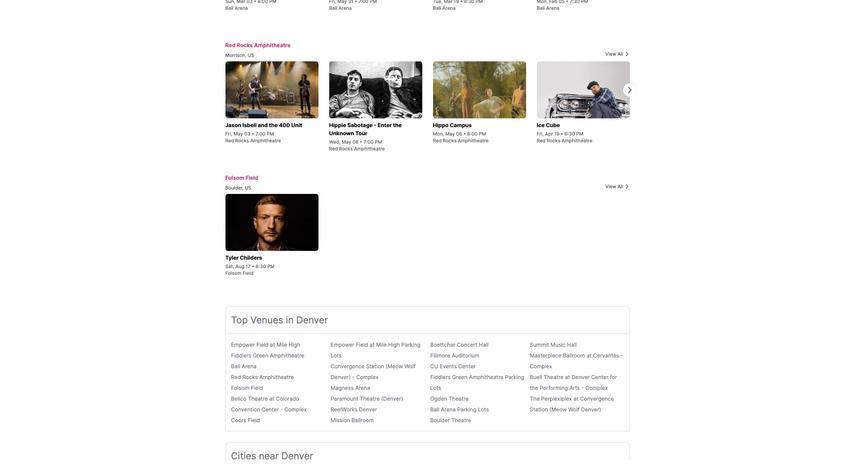 Task type: locate. For each thing, give the bounding box(es) containing it.
2 fri, from the left
[[537, 131, 544, 137]]

1 horizontal spatial fri,
[[537, 131, 544, 137]]

0 vertical spatial denver
[[296, 314, 328, 326]]

0 vertical spatial view all
[[606, 51, 623, 57]]

at for masterpiece ballroom at cervantes - complex
[[587, 352, 592, 359]]

boulder, us
[[225, 185, 252, 191]]

1 horizontal spatial ballroom
[[563, 352, 585, 359]]

at up fiddlers green amphitheatre
[[270, 341, 275, 348]]

boettcher
[[431, 341, 456, 348]]

field for coors field link
[[248, 417, 260, 424]]

denver for in
[[296, 314, 328, 326]]

buell
[[530, 374, 543, 380]]

ballroom for mission
[[352, 417, 374, 424]]

0 vertical spatial station
[[366, 363, 384, 370]]

1 horizontal spatial denver
[[359, 406, 377, 413]]

in
[[286, 314, 294, 326]]

fiddlers green amphitheatre
[[231, 352, 305, 359]]

2 empower from the left
[[331, 341, 355, 348]]

red down wed,
[[329, 146, 338, 151]]

pm
[[267, 131, 274, 137], [479, 131, 486, 137], [577, 131, 584, 137], [375, 139, 382, 145], [267, 263, 275, 269]]

0 vertical spatial all
[[618, 51, 623, 57]]

denver up the arts
[[572, 374, 590, 380]]

rocks down 03
[[235, 138, 249, 143]]

2 vertical spatial center
[[262, 406, 279, 413]]

red down the jason
[[225, 138, 234, 143]]

2 all from the top
[[618, 183, 623, 189]]

theatre for buell
[[544, 374, 564, 380]]

convergence down for in the bottom of the page
[[580, 395, 614, 402]]

green for fiddlers green amphitheatre
[[253, 352, 268, 359]]

• inside jason isbell and the 400 unit fri, may 03 • 7:00 pm red rocks amphitheatre
[[252, 131, 254, 137]]

the right enter
[[393, 122, 402, 129]]

- right cervantes
[[621, 352, 624, 359]]

rocks
[[237, 42, 253, 49], [235, 138, 249, 143], [443, 138, 457, 143], [547, 138, 561, 143], [339, 146, 353, 151], [243, 374, 258, 380]]

- right the arts
[[582, 385, 584, 391]]

convergence
[[331, 363, 365, 370], [580, 395, 614, 402]]

green down "cu events center"
[[452, 374, 468, 380]]

rocks down 08
[[339, 146, 353, 151]]

- up magness arena
[[352, 374, 355, 380]]

• right 03
[[252, 131, 254, 137]]

hall
[[479, 341, 489, 348], [567, 341, 577, 348]]

view all link
[[563, 51, 630, 57], [563, 183, 630, 190]]

0 horizontal spatial the
[[269, 122, 278, 129]]

theatre down ball arena parking lots
[[452, 417, 472, 424]]

complex up magness arena
[[356, 374, 379, 380]]

• right 08
[[360, 139, 363, 145]]

top
[[231, 314, 248, 326]]

at inside buell theatre at denver center for the performing arts - complex
[[565, 374, 570, 380]]

station down the empower field at mile high parking lots link
[[366, 363, 384, 370]]

• inside ice cube fri, apr 19 • 6:30 pm red rocks amphitheatre
[[561, 131, 564, 137]]

- down colorado
[[281, 406, 283, 413]]

concert
[[457, 341, 478, 348]]

fiddlers inside fiddlers green amphitheatre parking lots
[[431, 374, 451, 380]]

theatre inside buell theatre at denver center for the performing arts - complex
[[544, 374, 564, 380]]

1 horizontal spatial may
[[342, 139, 352, 145]]

us right morrison,
[[248, 52, 254, 58]]

1 horizontal spatial 7:00
[[364, 139, 374, 145]]

field up convergence station (meow wolf denver) - complex link
[[356, 341, 368, 348]]

center left for in the bottom of the page
[[592, 374, 609, 380]]

1 horizontal spatial hall
[[567, 341, 577, 348]]

03
[[245, 131, 251, 137]]

mile inside empower field at mile high parking lots
[[376, 341, 387, 348]]

0 horizontal spatial center
[[262, 406, 279, 413]]

may
[[234, 131, 243, 137], [446, 131, 455, 137], [342, 139, 352, 145]]

pm inside tyler childers sat, aug 17 • 6:30 pm folsom field
[[267, 263, 275, 269]]

boulder theatre
[[431, 417, 472, 424]]

1 vertical spatial (meow
[[550, 406, 567, 413]]

ballroom down music
[[563, 352, 585, 359]]

boulder theatre link
[[431, 417, 472, 424]]

red up morrison,
[[225, 42, 236, 49]]

red down apr
[[537, 138, 546, 143]]

0 horizontal spatial may
[[234, 131, 243, 137]]

6:30 for tyler childers
[[256, 263, 266, 269]]

fri, down the jason
[[225, 131, 233, 137]]

empower inside empower field at mile high parking lots
[[331, 341, 355, 348]]

pm right 8:00
[[479, 131, 486, 137]]

station inside the perplexiplex at convergence station (meow wolf denver)
[[530, 406, 548, 413]]

0 vertical spatial view all link
[[563, 51, 630, 57]]

1 view all link from the top
[[563, 51, 630, 57]]

2 high from the left
[[388, 341, 400, 348]]

hall right concert
[[479, 341, 489, 348]]

field down 17
[[243, 270, 254, 276]]

1 vertical spatial view all link
[[563, 183, 630, 190]]

1 vertical spatial denver)
[[582, 406, 602, 413]]

0 horizontal spatial denver)
[[331, 374, 351, 380]]

0 horizontal spatial high
[[289, 341, 301, 348]]

us right boulder,
[[245, 185, 252, 191]]

view all for red rocks amphitheatre
[[606, 51, 623, 57]]

1 horizontal spatial fiddlers
[[431, 374, 451, 380]]

2 mile from the left
[[376, 341, 387, 348]]

center inside buell theatre at denver center for the performing arts - complex
[[592, 374, 609, 380]]

theatre up ball arena parking lots link
[[449, 395, 469, 402]]

1 vertical spatial denver
[[572, 374, 590, 380]]

unit
[[292, 122, 302, 129]]

ball arena
[[225, 5, 248, 11], [329, 5, 352, 11], [433, 5, 456, 11], [537, 5, 560, 11], [231, 363, 257, 370]]

at up the arts
[[565, 374, 570, 380]]

7:00 down tour
[[364, 139, 374, 145]]

1 vertical spatial view
[[606, 183, 617, 189]]

0 horizontal spatial parking
[[402, 341, 421, 348]]

cu
[[431, 363, 438, 370]]

1 horizontal spatial 6:30
[[565, 131, 575, 137]]

rocks inside hippo campus mon, may 06 • 8:00 pm red rocks amphitheatre
[[443, 138, 457, 143]]

rocks up morrison, us at top left
[[237, 42, 253, 49]]

denver) up magness
[[331, 374, 351, 380]]

theatre
[[544, 374, 564, 380], [248, 395, 268, 402], [360, 395, 380, 402], [449, 395, 469, 402], [452, 417, 472, 424]]

1 horizontal spatial convergence
[[580, 395, 614, 402]]

1 all from the top
[[618, 51, 623, 57]]

empower for empower field at mile high
[[231, 341, 255, 348]]

0 vertical spatial wolf
[[405, 363, 416, 370]]

at up convergence station (meow wolf denver) - complex link
[[370, 341, 375, 348]]

0 horizontal spatial fiddlers
[[231, 352, 252, 359]]

denver down paramount theatre (denver)
[[359, 406, 377, 413]]

0 vertical spatial green
[[253, 352, 268, 359]]

0 horizontal spatial ballroom
[[352, 417, 374, 424]]

fri, down ice
[[537, 131, 544, 137]]

all for red rocks amphitheatre
[[618, 51, 623, 57]]

at inside empower field at mile high parking lots
[[370, 341, 375, 348]]

(meow down the empower field at mile high parking lots link
[[386, 363, 403, 370]]

convergence up magness arena
[[331, 363, 365, 370]]

1 vertical spatial ballroom
[[352, 417, 374, 424]]

red
[[225, 42, 236, 49], [225, 138, 234, 143], [433, 138, 442, 143], [537, 138, 546, 143], [329, 146, 338, 151], [231, 374, 241, 380]]

view all link for red rocks amphitheatre
[[563, 51, 630, 57]]

wolf
[[405, 363, 416, 370], [569, 406, 580, 413]]

2 horizontal spatial denver
[[572, 374, 590, 380]]

2 view from the top
[[606, 183, 617, 189]]

7:00 down the and
[[256, 131, 266, 137]]

at inside bellco theatre at colorado convention center - complex
[[270, 395, 275, 402]]

folsom
[[225, 174, 244, 181], [225, 270, 242, 276], [231, 385, 249, 391]]

apr
[[545, 131, 553, 137]]

- inside masterpiece ballroom at cervantes - complex
[[621, 352, 624, 359]]

1 vertical spatial green
[[452, 374, 468, 380]]

0 vertical spatial folsom field
[[225, 174, 258, 181]]

wolf left cu
[[405, 363, 416, 370]]

ballroom for masterpiece
[[563, 352, 585, 359]]

at left cervantes
[[587, 352, 592, 359]]

at down the arts
[[574, 395, 579, 402]]

view all
[[606, 51, 623, 57], [606, 183, 623, 189]]

field up fiddlers green amphitheatre
[[256, 341, 269, 348]]

1 vertical spatial 6:30
[[256, 263, 266, 269]]

7:00
[[256, 131, 266, 137], [364, 139, 374, 145]]

may inside jason isbell and the 400 unit fri, may 03 • 7:00 pm red rocks amphitheatre
[[234, 131, 243, 137]]

arena
[[235, 5, 248, 11], [339, 5, 352, 11], [443, 5, 456, 11], [546, 5, 560, 11], [242, 363, 257, 370], [355, 385, 370, 391], [441, 406, 456, 413]]

1 horizontal spatial denver)
[[582, 406, 602, 413]]

ball
[[225, 5, 234, 11], [329, 5, 337, 11], [433, 5, 441, 11], [537, 5, 545, 11], [231, 363, 240, 370], [431, 406, 440, 413]]

ballroom
[[563, 352, 585, 359], [352, 417, 374, 424]]

complex right the arts
[[586, 385, 608, 391]]

pm for hippo campus
[[479, 131, 486, 137]]

theatre inside bellco theatre at colorado convention center - complex
[[248, 395, 268, 402]]

1 vertical spatial station
[[530, 406, 548, 413]]

0 horizontal spatial station
[[366, 363, 384, 370]]

parking left boettcher
[[402, 341, 421, 348]]

- inside bellco theatre at colorado convention center - complex
[[281, 406, 283, 413]]

may inside hippie sabotage - enter the unknown tour wed, may 08 • 7:00 pm red rocks amphitheatre
[[342, 139, 352, 145]]

fri, inside ice cube fri, apr 19 • 6:30 pm red rocks amphitheatre
[[537, 131, 544, 137]]

0 horizontal spatial empower
[[231, 341, 255, 348]]

• inside tyler childers sat, aug 17 • 6:30 pm folsom field
[[252, 263, 255, 269]]

6:30 inside ice cube fri, apr 19 • 6:30 pm red rocks amphitheatre
[[565, 131, 575, 137]]

lots inside fiddlers green amphitheatre parking lots
[[431, 385, 442, 391]]

lots down fiddlers green amphitheatre parking lots
[[478, 406, 489, 413]]

pm inside hippo campus mon, may 06 • 8:00 pm red rocks amphitheatre
[[479, 131, 486, 137]]

at for empower field at mile high parking lots
[[370, 341, 375, 348]]

pm right 19
[[577, 131, 584, 137]]

at inside masterpiece ballroom at cervantes - complex
[[587, 352, 592, 359]]

0 horizontal spatial 6:30
[[256, 263, 266, 269]]

theatre for boulder
[[452, 417, 472, 424]]

pm for ice cube
[[577, 131, 584, 137]]

-
[[374, 122, 377, 129], [621, 352, 624, 359], [352, 374, 355, 380], [582, 385, 584, 391], [281, 406, 283, 413]]

field down "red rocks amphitheatre" link
[[251, 385, 263, 391]]

green
[[253, 352, 268, 359], [452, 374, 468, 380]]

mission ballroom link
[[331, 417, 374, 424]]

1 horizontal spatial the
[[393, 122, 402, 129]]

red rocks amphitheatre up morrison, us at top left
[[225, 42, 291, 49]]

green inside fiddlers green amphitheatre parking lots
[[452, 374, 468, 380]]

may left 03
[[234, 131, 243, 137]]

ball arena parking lots
[[431, 406, 489, 413]]

the up the
[[530, 385, 539, 391]]

green down empower field at mile high
[[253, 352, 268, 359]]

complex inside bellco theatre at colorado convention center - complex
[[285, 406, 307, 413]]

view
[[606, 51, 617, 57], [606, 183, 617, 189]]

1 horizontal spatial center
[[459, 363, 476, 370]]

1 vertical spatial all
[[618, 183, 623, 189]]

0 vertical spatial 6:30
[[565, 131, 575, 137]]

denver) inside the perplexiplex at convergence station (meow wolf denver)
[[582, 406, 602, 413]]

field
[[246, 174, 258, 181], [243, 270, 254, 276], [256, 341, 269, 348], [356, 341, 368, 348], [251, 385, 263, 391], [248, 417, 260, 424]]

mile up convergence station (meow wolf denver) - complex link
[[376, 341, 387, 348]]

folsom field
[[225, 174, 258, 181], [231, 385, 263, 391]]

red rocks amphitheatre up folsom field link
[[231, 374, 294, 380]]

reelworks
[[331, 406, 358, 413]]

ball arena link
[[225, 0, 319, 11], [329, 0, 422, 11], [433, 0, 526, 11], [537, 0, 630, 11], [231, 363, 257, 370]]

1 horizontal spatial empower
[[331, 341, 355, 348]]

1 horizontal spatial mile
[[376, 341, 387, 348]]

0 horizontal spatial mile
[[277, 341, 287, 348]]

0 vertical spatial fiddlers
[[231, 352, 252, 359]]

1 high from the left
[[289, 341, 301, 348]]

the
[[269, 122, 278, 129], [393, 122, 402, 129], [530, 385, 539, 391]]

• right 19
[[561, 131, 564, 137]]

1 vertical spatial folsom
[[225, 270, 242, 276]]

empower
[[231, 341, 255, 348], [331, 341, 355, 348]]

• right 17
[[252, 263, 255, 269]]

0 horizontal spatial 7:00
[[256, 131, 266, 137]]

(meow inside the perplexiplex at convergence station (meow wolf denver)
[[550, 406, 567, 413]]

(meow inside convergence station (meow wolf denver) - complex
[[386, 363, 403, 370]]

ogden
[[431, 395, 448, 402]]

folsom field up bellco
[[231, 385, 263, 391]]

ogden theatre link
[[431, 395, 469, 402]]

0 vertical spatial 7:00
[[256, 131, 266, 137]]

fiddlers down cu
[[431, 374, 451, 380]]

pm inside hippie sabotage - enter the unknown tour wed, may 08 • 7:00 pm red rocks amphitheatre
[[375, 139, 382, 145]]

1 hall from the left
[[479, 341, 489, 348]]

theatre for bellco
[[248, 395, 268, 402]]

1 empower from the left
[[231, 341, 255, 348]]

us
[[248, 52, 254, 58], [245, 185, 252, 191]]

0 horizontal spatial fri,
[[225, 131, 233, 137]]

0 vertical spatial us
[[248, 52, 254, 58]]

all for folsom field
[[618, 183, 623, 189]]

reelworks denver
[[331, 406, 377, 413]]

6:30 right 19
[[565, 131, 575, 137]]

2 horizontal spatial the
[[530, 385, 539, 391]]

0 horizontal spatial (meow
[[386, 363, 403, 370]]

1 vertical spatial wolf
[[569, 406, 580, 413]]

denver) inside convergence station (meow wolf denver) - complex
[[331, 374, 351, 380]]

2 view all link from the top
[[563, 183, 630, 190]]

- left enter
[[374, 122, 377, 129]]

0 horizontal spatial green
[[253, 352, 268, 359]]

mile up fiddlers green amphitheatre
[[277, 341, 287, 348]]

2 hall from the left
[[567, 341, 577, 348]]

2 horizontal spatial center
[[592, 374, 609, 380]]

fri, inside jason isbell and the 400 unit fri, may 03 • 7:00 pm red rocks amphitheatre
[[225, 131, 233, 137]]

denver) down buell theatre at denver center for the performing arts - complex
[[582, 406, 602, 413]]

0 horizontal spatial wolf
[[405, 363, 416, 370]]

complex
[[530, 363, 553, 370], [356, 374, 379, 380], [586, 385, 608, 391], [285, 406, 307, 413]]

ballroom inside masterpiece ballroom at cervantes - complex
[[563, 352, 585, 359]]

complex down colorado
[[285, 406, 307, 413]]

0 vertical spatial parking
[[402, 341, 421, 348]]

empower for empower field at mile high parking lots
[[331, 341, 355, 348]]

unknown
[[329, 130, 354, 137]]

1 horizontal spatial green
[[452, 374, 468, 380]]

1 mile from the left
[[277, 341, 287, 348]]

0 vertical spatial center
[[459, 363, 476, 370]]

complex inside buell theatre at denver center for the performing arts - complex
[[586, 385, 608, 391]]

1 horizontal spatial lots
[[431, 385, 442, 391]]

empower field at mile high parking lots link
[[331, 341, 421, 359]]

aug
[[236, 263, 245, 269]]

denver inside buell theatre at denver center for the performing arts - complex
[[572, 374, 590, 380]]

1 vertical spatial lots
[[431, 385, 442, 391]]

denver for at
[[572, 374, 590, 380]]

6:30 right 17
[[256, 263, 266, 269]]

0 vertical spatial lots
[[331, 352, 342, 359]]

theatre up the performing
[[544, 374, 564, 380]]

0 vertical spatial (meow
[[386, 363, 403, 370]]

1 view all from the top
[[606, 51, 623, 57]]

1 vertical spatial convergence
[[580, 395, 614, 402]]

red down mon,
[[433, 138, 442, 143]]

pm right 17
[[267, 263, 275, 269]]

may left 08
[[342, 139, 352, 145]]

paramount
[[331, 395, 359, 402]]

• right 06
[[464, 131, 466, 137]]

folsom down sat,
[[225, 270, 242, 276]]

1 horizontal spatial parking
[[458, 406, 477, 413]]

0 horizontal spatial hall
[[479, 341, 489, 348]]

center inside bellco theatre at colorado convention center - complex
[[262, 406, 279, 413]]

station down the
[[530, 406, 548, 413]]

the right the and
[[269, 122, 278, 129]]

1 vertical spatial folsom field
[[231, 385, 263, 391]]

lots up ogden
[[431, 385, 442, 391]]

• inside hippo campus mon, may 06 • 8:00 pm red rocks amphitheatre
[[464, 131, 466, 137]]

folsom field link
[[231, 385, 263, 391]]

pm down the and
[[267, 131, 274, 137]]

1 fri, from the left
[[225, 131, 233, 137]]

7:00 inside hippie sabotage - enter the unknown tour wed, may 08 • 7:00 pm red rocks amphitheatre
[[364, 139, 374, 145]]

high
[[289, 341, 301, 348], [388, 341, 400, 348]]

1 vertical spatial view all
[[606, 183, 623, 189]]

1 vertical spatial us
[[245, 185, 252, 191]]

theatre for ogden
[[449, 395, 469, 402]]

complex down masterpiece
[[530, 363, 553, 370]]

1 vertical spatial fiddlers
[[431, 374, 451, 380]]

0 vertical spatial denver)
[[331, 374, 351, 380]]

fiddlers down empower field at mile high
[[231, 352, 252, 359]]

theatre up reelworks denver link
[[360, 395, 380, 402]]

0 vertical spatial convergence
[[331, 363, 365, 370]]

red inside hippo campus mon, may 06 • 8:00 pm red rocks amphitheatre
[[433, 138, 442, 143]]

1 view from the top
[[606, 51, 617, 57]]

0 horizontal spatial convergence
[[331, 363, 365, 370]]

6:30 inside tyler childers sat, aug 17 • 6:30 pm folsom field
[[256, 263, 266, 269]]

0 horizontal spatial denver
[[296, 314, 328, 326]]

hall right music
[[567, 341, 577, 348]]

the
[[530, 395, 540, 402]]

2 horizontal spatial parking
[[505, 374, 525, 380]]

pm inside ice cube fri, apr 19 • 6:30 pm red rocks amphitheatre
[[577, 131, 584, 137]]

field inside tyler childers sat, aug 17 • 6:30 pm folsom field
[[243, 270, 254, 276]]

denver
[[296, 314, 328, 326], [572, 374, 590, 380], [359, 406, 377, 413]]

jason
[[225, 122, 241, 129]]

2 horizontal spatial lots
[[478, 406, 489, 413]]

(meow down perplexiplex
[[550, 406, 567, 413]]

1 horizontal spatial (meow
[[550, 406, 567, 413]]

• for hippo campus
[[464, 131, 466, 137]]

station
[[366, 363, 384, 370], [530, 406, 548, 413]]

folsom field up boulder, us
[[225, 174, 258, 181]]

auditorium
[[452, 352, 480, 359]]

at inside the perplexiplex at convergence station (meow wolf denver)
[[574, 395, 579, 402]]

us for field
[[245, 185, 252, 191]]

folsom up bellco
[[231, 385, 249, 391]]

•
[[252, 131, 254, 137], [464, 131, 466, 137], [561, 131, 564, 137], [360, 139, 363, 145], [252, 263, 255, 269]]

parking left buell on the bottom right of page
[[505, 374, 525, 380]]

lots up magness
[[331, 352, 342, 359]]

field down convention
[[248, 417, 260, 424]]

colorado
[[276, 395, 299, 402]]

• for ice cube
[[561, 131, 564, 137]]

2 view all from the top
[[606, 183, 623, 189]]

0 horizontal spatial lots
[[331, 352, 342, 359]]

1 vertical spatial center
[[592, 374, 609, 380]]

2 horizontal spatial may
[[446, 131, 455, 137]]

at left colorado
[[270, 395, 275, 402]]

0 vertical spatial ballroom
[[563, 352, 585, 359]]

view for folsom field
[[606, 183, 617, 189]]

center down auditorium
[[459, 363, 476, 370]]

2 vertical spatial lots
[[478, 406, 489, 413]]

rocks down 19
[[547, 138, 561, 143]]

field inside empower field at mile high parking lots
[[356, 341, 368, 348]]

1 horizontal spatial station
[[530, 406, 548, 413]]

denver right in
[[296, 314, 328, 326]]

1 vertical spatial parking
[[505, 374, 525, 380]]

masterpiece ballroom at cervantes - complex
[[530, 352, 624, 370]]

complex inside masterpiece ballroom at cervantes - complex
[[530, 363, 553, 370]]

parking up 'boulder theatre'
[[458, 406, 477, 413]]

tyler childers sat, aug 17 • 6:30 pm folsom field
[[225, 254, 275, 276]]

0 vertical spatial view
[[606, 51, 617, 57]]

high inside empower field at mile high parking lots
[[388, 341, 400, 348]]

theatre down folsom field link
[[248, 395, 268, 402]]

center down colorado
[[262, 406, 279, 413]]

1 horizontal spatial wolf
[[569, 406, 580, 413]]

pm inside jason isbell and the 400 unit fri, may 03 • 7:00 pm red rocks amphitheatre
[[267, 131, 274, 137]]

rocks down 06
[[443, 138, 457, 143]]

folsom up boulder,
[[225, 174, 244, 181]]

wolf down perplexiplex
[[569, 406, 580, 413]]

1 horizontal spatial high
[[388, 341, 400, 348]]

ice
[[537, 122, 545, 129]]

ballroom down reelworks denver
[[352, 417, 374, 424]]

may left 06
[[446, 131, 455, 137]]

1 vertical spatial 7:00
[[364, 139, 374, 145]]



Task type: vqa. For each thing, say whether or not it's contained in the screenshot.
Station to the right
yes



Task type: describe. For each thing, give the bounding box(es) containing it.
hall for summit music hall
[[567, 341, 577, 348]]

summit music hall link
[[530, 341, 577, 348]]

events
[[440, 363, 457, 370]]

convergence station (meow wolf denver) - complex link
[[331, 363, 416, 380]]

and
[[258, 122, 268, 129]]

amphitheatre inside ice cube fri, apr 19 • 6:30 pm red rocks amphitheatre
[[562, 138, 593, 143]]

6:30 for ice cube
[[565, 131, 575, 137]]

empower field at mile high link
[[231, 341, 301, 348]]

hippo campus mon, may 06 • 8:00 pm red rocks amphitheatre
[[433, 122, 489, 143]]

tour
[[356, 130, 368, 137]]

lots inside empower field at mile high parking lots
[[331, 352, 342, 359]]

fiddlers green amphitheatre parking lots link
[[431, 374, 525, 391]]

the inside hippie sabotage - enter the unknown tour wed, may 08 • 7:00 pm red rocks amphitheatre
[[393, 122, 402, 129]]

hippie sabotage - enter the unknown tour wed, may 08 • 7:00 pm red rocks amphitheatre
[[329, 122, 402, 151]]

morrison,
[[225, 52, 246, 58]]

paramount theatre (denver) link
[[331, 395, 403, 402]]

jason isbell and the 400 unit fri, may 03 • 7:00 pm red rocks amphitheatre
[[225, 122, 302, 143]]

8:00
[[468, 131, 478, 137]]

reelworks denver link
[[331, 406, 377, 413]]

08
[[353, 139, 359, 145]]

06
[[456, 131, 463, 137]]

us for rocks
[[248, 52, 254, 58]]

cube
[[546, 122, 560, 129]]

bellco
[[231, 395, 247, 402]]

fiddlers green amphitheatre link
[[231, 352, 305, 359]]

sat,
[[225, 263, 234, 269]]

morrison, us
[[225, 52, 254, 58]]

mon,
[[433, 131, 444, 137]]

fillmore auditorium link
[[431, 352, 480, 359]]

perplexiplex
[[542, 395, 572, 402]]

boettcher concert hall link
[[431, 341, 489, 348]]

theatre for paramount
[[360, 395, 380, 402]]

2 vertical spatial folsom
[[231, 385, 249, 391]]

red rocks amphitheatre link
[[231, 374, 294, 380]]

magness arena
[[331, 385, 370, 391]]

music
[[551, 341, 566, 348]]

hippie
[[329, 122, 346, 129]]

at for bellco theatre at colorado convention center - complex
[[270, 395, 275, 402]]

400
[[279, 122, 290, 129]]

wolf inside convergence station (meow wolf denver) - complex
[[405, 363, 416, 370]]

field for the empower field at mile high parking lots link
[[356, 341, 368, 348]]

for
[[610, 374, 617, 380]]

convergence inside convergence station (meow wolf denver) - complex
[[331, 363, 365, 370]]

rocks inside jason isbell and the 400 unit fri, may 03 • 7:00 pm red rocks amphitheatre
[[235, 138, 249, 143]]

magness arena link
[[331, 385, 370, 391]]

the perplexiplex at convergence station (meow wolf denver) link
[[530, 395, 614, 413]]

empower field at mile high
[[231, 341, 301, 348]]

paramount theatre (denver)
[[331, 395, 403, 402]]

tyler
[[225, 254, 239, 261]]

2 vertical spatial denver
[[359, 406, 377, 413]]

field for folsom field link
[[251, 385, 263, 391]]

cu events center link
[[431, 363, 476, 370]]

sabotage
[[348, 122, 373, 129]]

(denver)
[[381, 395, 403, 402]]

convergence station (meow wolf denver) - complex
[[331, 363, 416, 380]]

rocks inside ice cube fri, apr 19 • 6:30 pm red rocks amphitheatre
[[547, 138, 561, 143]]

view all link for folsom field
[[563, 183, 630, 190]]

top venues in denver
[[231, 314, 328, 326]]

performing
[[540, 385, 568, 391]]

venues
[[251, 314, 283, 326]]

field up boulder, us
[[246, 174, 258, 181]]

high for empower field at mile high parking lots
[[388, 341, 400, 348]]

rocks up folsom field link
[[243, 374, 258, 380]]

coors field
[[231, 417, 260, 424]]

view all for folsom field
[[606, 183, 623, 189]]

0 vertical spatial folsom
[[225, 174, 244, 181]]

mile for empower field at mile high
[[277, 341, 287, 348]]

at for buell theatre at denver center for the performing arts - complex
[[565, 374, 570, 380]]

may inside hippo campus mon, may 06 • 8:00 pm red rocks amphitheatre
[[446, 131, 455, 137]]

- inside buell theatre at denver center for the performing arts - complex
[[582, 385, 584, 391]]

hall for boettcher concert hall
[[479, 341, 489, 348]]

high for empower field at mile high
[[289, 341, 301, 348]]

rocks inside hippie sabotage - enter the unknown tour wed, may 08 • 7:00 pm red rocks amphitheatre
[[339, 146, 353, 151]]

7:00 inside jason isbell and the 400 unit fri, may 03 • 7:00 pm red rocks amphitheatre
[[256, 131, 266, 137]]

parking inside empower field at mile high parking lots
[[402, 341, 421, 348]]

field for the "empower field at mile high" link
[[256, 341, 269, 348]]

red inside hippie sabotage - enter the unknown tour wed, may 08 • 7:00 pm red rocks amphitheatre
[[329, 146, 338, 151]]

cu events center
[[431, 363, 476, 370]]

enter
[[378, 122, 392, 129]]

pm for tyler childers
[[267, 263, 275, 269]]

red inside jason isbell and the 400 unit fri, may 03 • 7:00 pm red rocks amphitheatre
[[225, 138, 234, 143]]

amphitheatre inside fiddlers green amphitheatre parking lots
[[469, 374, 504, 380]]

buell theatre at denver center for the performing arts - complex
[[530, 374, 617, 391]]

empower field at mile high parking lots
[[331, 341, 421, 359]]

at for empower field at mile high
[[270, 341, 275, 348]]

ice cube fri, apr 19 • 6:30 pm red rocks amphitheatre
[[537, 122, 593, 143]]

• inside hippie sabotage - enter the unknown tour wed, may 08 • 7:00 pm red rocks amphitheatre
[[360, 139, 363, 145]]

amphitheatre inside hippo campus mon, may 06 • 8:00 pm red rocks amphitheatre
[[458, 138, 489, 143]]

fillmore
[[431, 352, 451, 359]]

the inside jason isbell and the 400 unit fri, may 03 • 7:00 pm red rocks amphitheatre
[[269, 122, 278, 129]]

masterpiece
[[530, 352, 562, 359]]

folsom inside tyler childers sat, aug 17 • 6:30 pm folsom field
[[225, 270, 242, 276]]

cervantes
[[594, 352, 620, 359]]

childers
[[240, 254, 262, 261]]

2 vertical spatial parking
[[458, 406, 477, 413]]

complex inside convergence station (meow wolf denver) - complex
[[356, 374, 379, 380]]

fiddlers green amphitheatre parking lots
[[431, 374, 525, 391]]

campus
[[450, 122, 472, 129]]

wed,
[[329, 139, 341, 145]]

boulder
[[431, 417, 450, 424]]

ogden theatre
[[431, 395, 469, 402]]

station inside convergence station (meow wolf denver) - complex
[[366, 363, 384, 370]]

• for tyler childers
[[252, 263, 255, 269]]

view for red rocks amphitheatre
[[606, 51, 617, 57]]

1 vertical spatial red rocks amphitheatre
[[231, 374, 294, 380]]

parking inside fiddlers green amphitheatre parking lots
[[505, 374, 525, 380]]

masterpiece ballroom at cervantes - complex link
[[530, 352, 624, 370]]

magness
[[331, 385, 354, 391]]

isbell
[[243, 122, 257, 129]]

- inside hippie sabotage - enter the unknown tour wed, may 08 • 7:00 pm red rocks amphitheatre
[[374, 122, 377, 129]]

mile for empower field at mile high parking lots
[[376, 341, 387, 348]]

at for the perplexiplex at convergence station (meow wolf denver)
[[574, 395, 579, 402]]

hippo
[[433, 122, 449, 129]]

fiddlers for fiddlers green amphitheatre
[[231, 352, 252, 359]]

coors field link
[[231, 417, 260, 424]]

mission
[[331, 417, 350, 424]]

buell theatre at denver center for the performing arts - complex link
[[530, 374, 617, 391]]

wolf inside the perplexiplex at convergence station (meow wolf denver)
[[569, 406, 580, 413]]

the inside buell theatre at denver center for the performing arts - complex
[[530, 385, 539, 391]]

fiddlers for fiddlers green amphitheatre parking lots
[[431, 374, 451, 380]]

bellco theatre at colorado convention center - complex link
[[231, 395, 307, 413]]

0 vertical spatial red rocks amphitheatre
[[225, 42, 291, 49]]

boulder,
[[225, 185, 244, 191]]

convergence inside the perplexiplex at convergence station (meow wolf denver)
[[580, 395, 614, 402]]

convention
[[231, 406, 260, 413]]

amphitheatre inside jason isbell and the 400 unit fri, may 03 • 7:00 pm red rocks amphitheatre
[[250, 138, 281, 143]]

19
[[555, 131, 560, 137]]

summit
[[530, 341, 549, 348]]

red inside ice cube fri, apr 19 • 6:30 pm red rocks amphitheatre
[[537, 138, 546, 143]]

bellco theatre at colorado convention center - complex
[[231, 395, 307, 413]]

boettcher concert hall
[[431, 341, 489, 348]]

summit music hall
[[530, 341, 577, 348]]

amphitheatre inside hippie sabotage - enter the unknown tour wed, may 08 • 7:00 pm red rocks amphitheatre
[[354, 146, 385, 151]]

coors
[[231, 417, 246, 424]]

- inside convergence station (meow wolf denver) - complex
[[352, 374, 355, 380]]

red up folsom field link
[[231, 374, 241, 380]]

the perplexiplex at convergence station (meow wolf denver)
[[530, 395, 614, 413]]

ball arena parking lots link
[[431, 406, 489, 413]]

mission ballroom
[[331, 417, 374, 424]]

green for fiddlers green amphitheatre parking lots
[[452, 374, 468, 380]]



